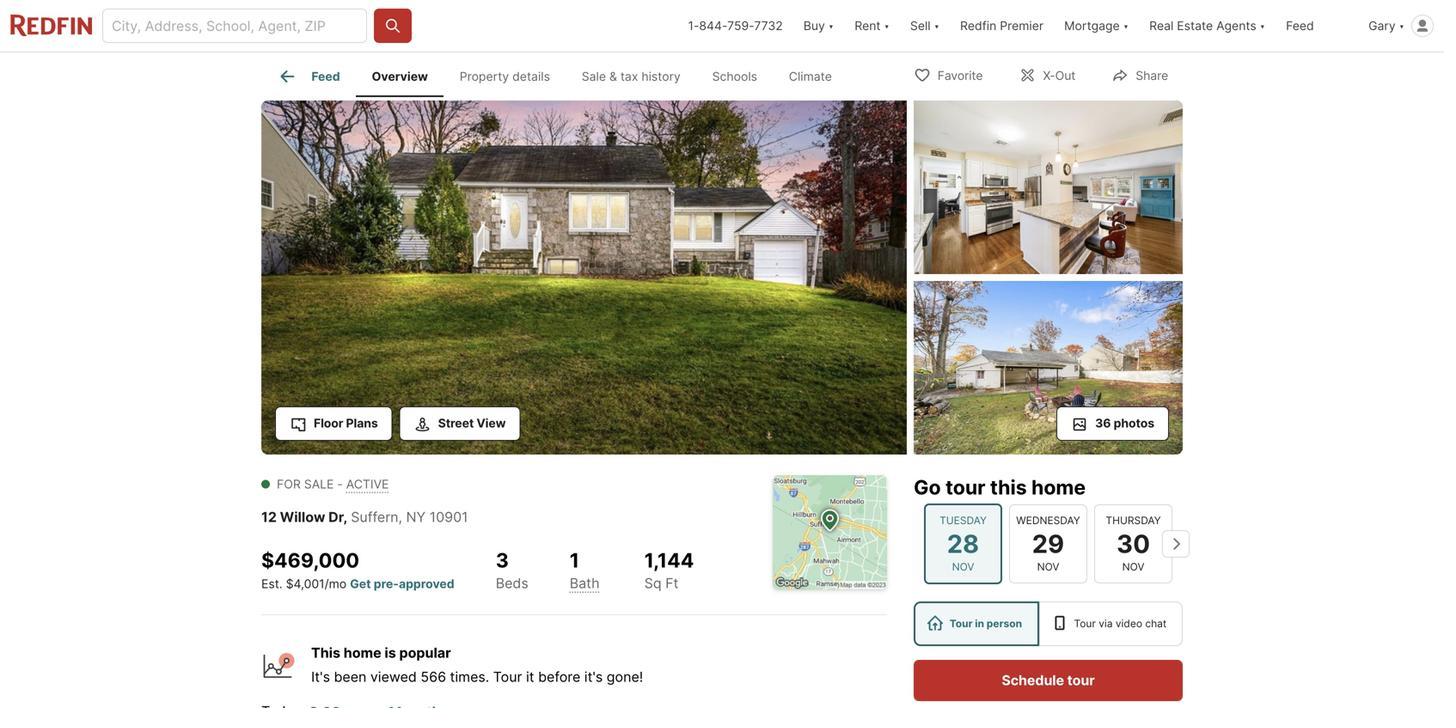 Task type: describe. For each thing, give the bounding box(es) containing it.
share button
[[1097, 57, 1183, 92]]

bath link
[[570, 575, 600, 592]]

sell ▾
[[910, 18, 940, 33]]

30
[[1117, 529, 1150, 559]]

thursday
[[1106, 514, 1161, 527]]

property
[[460, 69, 509, 84]]

10901
[[430, 509, 468, 526]]

buy ▾ button
[[803, 0, 834, 52]]

schedule
[[1002, 672, 1064, 689]]

tuesday 28 nov
[[940, 514, 987, 573]]

feed button
[[1276, 0, 1358, 52]]

7732
[[754, 18, 783, 33]]

36 photos
[[1095, 416, 1154, 431]]

property details tab
[[444, 56, 566, 97]]

it's
[[311, 669, 330, 686]]

ft
[[665, 575, 678, 592]]

▾ for mortgage ▾
[[1123, 18, 1129, 33]]

566
[[421, 669, 446, 686]]

1
[[570, 548, 579, 572]]

approved
[[399, 577, 454, 591]]

property details
[[460, 69, 550, 84]]

$469,000
[[261, 548, 359, 572]]

real estate agents ▾
[[1149, 18, 1265, 33]]

1,144 sq ft
[[644, 548, 694, 592]]

&
[[609, 69, 617, 84]]

via
[[1099, 618, 1113, 630]]

tab list containing feed
[[261, 52, 861, 97]]

36 photos button
[[1057, 407, 1169, 441]]

gone!
[[607, 669, 643, 686]]

real estate agents ▾ button
[[1139, 0, 1276, 52]]

get
[[350, 577, 371, 591]]

-
[[337, 477, 343, 492]]

times.
[[450, 669, 489, 686]]

for
[[277, 477, 301, 492]]

redfin
[[960, 18, 996, 33]]

est.
[[261, 577, 282, 591]]

rent ▾ button
[[855, 0, 890, 52]]

gary
[[1368, 18, 1396, 33]]

tour via video chat option
[[1039, 602, 1183, 646]]

suffern
[[351, 509, 398, 526]]

it's
[[584, 669, 603, 686]]

plans
[[346, 416, 378, 431]]

history
[[642, 69, 681, 84]]

tuesday
[[940, 514, 987, 527]]

climate
[[789, 69, 832, 84]]

share
[[1136, 68, 1168, 83]]

home inside this home is popular it's been viewed 566 times. tour it before it's gone!
[[344, 645, 381, 661]]

schools
[[712, 69, 757, 84]]

go
[[914, 475, 941, 499]]

person
[[987, 618, 1022, 630]]

wednesday 29 nov
[[1016, 514, 1080, 573]]

3
[[496, 548, 509, 572]]

climate tab
[[773, 56, 848, 97]]

x-out button
[[1004, 57, 1090, 92]]

sale
[[582, 69, 606, 84]]

wednesday
[[1016, 514, 1080, 527]]

sell
[[910, 18, 931, 33]]

5 ▾ from the left
[[1260, 18, 1265, 33]]

real estate agents ▾ link
[[1149, 0, 1265, 52]]

out
[[1055, 68, 1076, 83]]

map entry image
[[773, 475, 887, 590]]

3 beds
[[496, 548, 528, 592]]

1,144
[[644, 548, 694, 572]]

floor plans button
[[275, 407, 392, 441]]

mortgage
[[1064, 18, 1120, 33]]

1 , from the left
[[343, 509, 347, 526]]

sell ▾ button
[[900, 0, 950, 52]]

▾ for gary ▾
[[1399, 18, 1405, 33]]

0 vertical spatial home
[[1031, 475, 1086, 499]]

buy
[[803, 18, 825, 33]]

active
[[346, 477, 389, 492]]

chat
[[1145, 618, 1167, 630]]

viewed
[[370, 669, 417, 686]]

tax
[[620, 69, 638, 84]]

x-
[[1043, 68, 1055, 83]]

tour in person
[[950, 618, 1022, 630]]

real
[[1149, 18, 1174, 33]]

mortgage ▾ button
[[1064, 0, 1129, 52]]

thursday 30 nov
[[1106, 514, 1161, 573]]



Task type: locate. For each thing, give the bounding box(es) containing it.
street view
[[438, 416, 506, 431]]

go tour this home
[[914, 475, 1086, 499]]

12 willow dr , suffern , ny 10901
[[261, 509, 468, 526]]

dr
[[328, 509, 343, 526]]

schedule tour
[[1002, 672, 1095, 689]]

$469,000 est. $4,001 /mo get pre-approved
[[261, 548, 454, 591]]

/mo
[[325, 577, 346, 591]]

29
[[1032, 529, 1064, 559]]

2 , from the left
[[398, 509, 402, 526]]

feed
[[1286, 18, 1314, 33], [312, 69, 340, 84]]

is
[[385, 645, 396, 661]]

redfin premier
[[960, 18, 1044, 33]]

willow
[[280, 509, 325, 526]]

in
[[975, 618, 984, 630]]

photos
[[1114, 416, 1154, 431]]

0 horizontal spatial tour
[[945, 475, 986, 499]]

buy ▾
[[803, 18, 834, 33]]

buy ▾ button
[[793, 0, 844, 52]]

$4,001
[[286, 577, 325, 591]]

1 vertical spatial home
[[344, 645, 381, 661]]

active link
[[346, 477, 389, 492]]

1 nov from the left
[[952, 561, 974, 573]]

nov down 28
[[952, 561, 974, 573]]

844-
[[699, 18, 727, 33]]

1 horizontal spatial ,
[[398, 509, 402, 526]]

▾ right rent
[[884, 18, 890, 33]]

2 horizontal spatial nov
[[1122, 561, 1144, 573]]

rent
[[855, 18, 881, 33]]

for sale - active
[[277, 477, 389, 492]]

1 horizontal spatial tour
[[950, 618, 973, 630]]

▾ right the buy
[[828, 18, 834, 33]]

this
[[990, 475, 1027, 499]]

▾ right sell
[[934, 18, 940, 33]]

floor
[[314, 416, 343, 431]]

estate
[[1177, 18, 1213, 33]]

▾ for sell ▾
[[934, 18, 940, 33]]

sale & tax history tab
[[566, 56, 696, 97]]

2 nov from the left
[[1037, 561, 1059, 573]]

1-
[[688, 18, 699, 33]]

beds
[[496, 575, 528, 592]]

tour inside this home is popular it's been viewed 566 times. tour it before it's gone!
[[493, 669, 522, 686]]

▾ for rent ▾
[[884, 18, 890, 33]]

tour inside button
[[1067, 672, 1095, 689]]

view
[[476, 416, 506, 431]]

tour
[[950, 618, 973, 630], [1074, 618, 1096, 630], [493, 669, 522, 686]]

premier
[[1000, 18, 1044, 33]]

0 vertical spatial feed
[[1286, 18, 1314, 33]]

3 ▾ from the left
[[934, 18, 940, 33]]

mortgage ▾ button
[[1054, 0, 1139, 52]]

home up been
[[344, 645, 381, 661]]

home
[[1031, 475, 1086, 499], [344, 645, 381, 661]]

tour left via at bottom
[[1074, 618, 1096, 630]]

sell ▾ button
[[910, 0, 940, 52]]

mortgage ▾
[[1064, 18, 1129, 33]]

street view button
[[399, 407, 520, 441]]

sale & tax history
[[582, 69, 681, 84]]

feed left overview
[[312, 69, 340, 84]]

popular
[[399, 645, 451, 661]]

street
[[438, 416, 474, 431]]

tour for tour in person
[[950, 618, 973, 630]]

1 horizontal spatial feed
[[1286, 18, 1314, 33]]

0 horizontal spatial feed
[[312, 69, 340, 84]]

been
[[334, 669, 367, 686]]

nov for 30
[[1122, 561, 1144, 573]]

this home is popular it's been viewed 566 times. tour it before it's gone!
[[311, 645, 643, 686]]

36
[[1095, 416, 1111, 431]]

4 ▾ from the left
[[1123, 18, 1129, 33]]

favorite
[[938, 68, 983, 83]]

0 horizontal spatial nov
[[952, 561, 974, 573]]

home up wednesday
[[1031, 475, 1086, 499]]

nov
[[952, 561, 974, 573], [1037, 561, 1059, 573], [1122, 561, 1144, 573]]

, left ny
[[398, 509, 402, 526]]

nov for 29
[[1037, 561, 1059, 573]]

tour in person option
[[914, 602, 1039, 646]]

feed link
[[277, 66, 340, 87]]

1 horizontal spatial tour
[[1067, 672, 1095, 689]]

submit search image
[[384, 17, 401, 34]]

1 horizontal spatial nov
[[1037, 561, 1059, 573]]

City, Address, School, Agent, ZIP search field
[[102, 9, 367, 43]]

0 horizontal spatial ,
[[343, 509, 347, 526]]

list box
[[914, 602, 1183, 646]]

this
[[311, 645, 340, 661]]

nov for 28
[[952, 561, 974, 573]]

0 horizontal spatial tour
[[493, 669, 522, 686]]

nov down 29
[[1037, 561, 1059, 573]]

agents
[[1216, 18, 1256, 33]]

list box containing tour in person
[[914, 602, 1183, 646]]

tour inside option
[[950, 618, 973, 630]]

next image
[[1162, 530, 1190, 558]]

nov inside thursday 30 nov
[[1122, 561, 1144, 573]]

floor plans
[[314, 416, 378, 431]]

video
[[1116, 618, 1142, 630]]

1 vertical spatial feed
[[312, 69, 340, 84]]

sale
[[304, 477, 334, 492]]

0 horizontal spatial home
[[344, 645, 381, 661]]

None button
[[924, 503, 1002, 585], [1009, 504, 1087, 584], [1094, 504, 1172, 584], [924, 503, 1002, 585], [1009, 504, 1087, 584], [1094, 504, 1172, 584]]

it
[[526, 669, 534, 686]]

28
[[947, 529, 979, 559]]

2 horizontal spatial tour
[[1074, 618, 1096, 630]]

▾ right gary
[[1399, 18, 1405, 33]]

▾ for buy ▾
[[828, 18, 834, 33]]

pre-
[[374, 577, 399, 591]]

details
[[512, 69, 550, 84]]

feed right agents
[[1286, 18, 1314, 33]]

▾ right agents
[[1260, 18, 1265, 33]]

nov inside tuesday 28 nov
[[952, 561, 974, 573]]

gary ▾
[[1368, 18, 1405, 33]]

feed inside button
[[1286, 18, 1314, 33]]

1 horizontal spatial home
[[1031, 475, 1086, 499]]

feed inside tab list
[[312, 69, 340, 84]]

1 vertical spatial tour
[[1067, 672, 1095, 689]]

12
[[261, 509, 277, 526]]

schools tab
[[696, 56, 773, 97]]

favorite button
[[899, 57, 997, 92]]

6 ▾ from the left
[[1399, 18, 1405, 33]]

x-out
[[1043, 68, 1076, 83]]

tour for schedule
[[1067, 672, 1095, 689]]

tour up tuesday
[[945, 475, 986, 499]]

tour for go
[[945, 475, 986, 499]]

tour left in
[[950, 618, 973, 630]]

759-
[[727, 18, 754, 33]]

schedule tour button
[[914, 660, 1183, 701]]

▾
[[828, 18, 834, 33], [884, 18, 890, 33], [934, 18, 940, 33], [1123, 18, 1129, 33], [1260, 18, 1265, 33], [1399, 18, 1405, 33]]

nov inside the wednesday 29 nov
[[1037, 561, 1059, 573]]

1 ▾ from the left
[[828, 18, 834, 33]]

1-844-759-7732 link
[[688, 18, 783, 33]]

12 willow dr, suffern, ny 10901 image
[[261, 101, 907, 455], [914, 101, 1183, 274], [914, 281, 1183, 455]]

redfin premier button
[[950, 0, 1054, 52]]

before
[[538, 669, 580, 686]]

▾ right mortgage
[[1123, 18, 1129, 33]]

overview tab
[[356, 56, 444, 97]]

2 ▾ from the left
[[884, 18, 890, 33]]

tour left the it
[[493, 669, 522, 686]]

tour right 'schedule'
[[1067, 672, 1095, 689]]

3 nov from the left
[[1122, 561, 1144, 573]]

0 vertical spatial tour
[[945, 475, 986, 499]]

tour inside 'option'
[[1074, 618, 1096, 630]]

tab list
[[261, 52, 861, 97]]

ny
[[406, 509, 426, 526]]

rent ▾ button
[[844, 0, 900, 52]]

1 bath
[[570, 548, 600, 592]]

nov down 30
[[1122, 561, 1144, 573]]

, left suffern
[[343, 509, 347, 526]]

tour for tour via video chat
[[1074, 618, 1096, 630]]



Task type: vqa. For each thing, say whether or not it's contained in the screenshot.
is
yes



